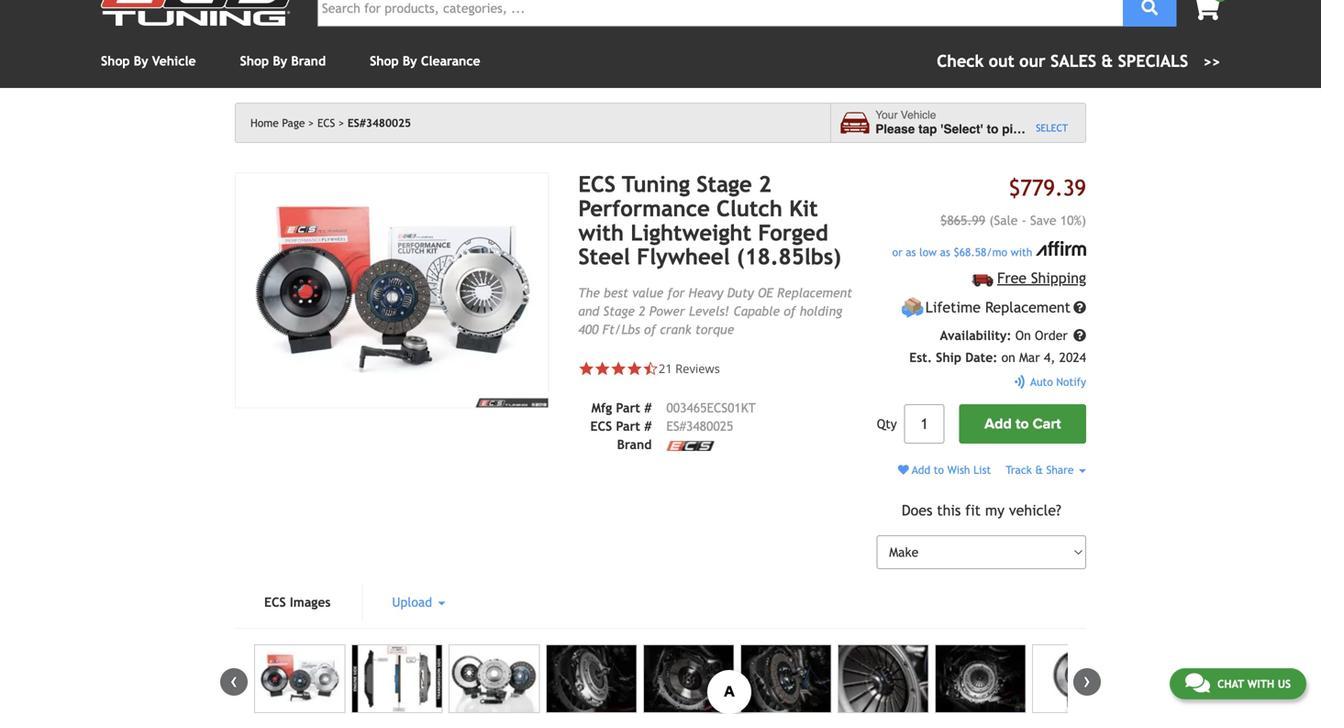 Task type: vqa. For each thing, say whether or not it's contained in the screenshot.
second ECS Tuning recommends this product. image
no



Task type: describe. For each thing, give the bounding box(es) containing it.
sales & specials link
[[937, 49, 1221, 73]]

3480025
[[686, 420, 734, 434]]

value
[[632, 286, 664, 301]]

this
[[937, 502, 961, 519]]

chat with us
[[1218, 678, 1291, 691]]

to for add to wish list
[[934, 464, 944, 477]]

shop by vehicle link
[[101, 54, 196, 68]]

Search text field
[[318, 0, 1123, 27]]

es#
[[667, 420, 686, 434]]

2 horizontal spatial with
[[1248, 678, 1275, 691]]

(18.85lbs)
[[737, 244, 842, 270]]

auto notify link
[[1013, 374, 1087, 390]]

free
[[998, 270, 1027, 287]]

lifetime
[[926, 299, 981, 316]]

shop by vehicle
[[101, 54, 196, 68]]

$865.99 (sale - save 10%)
[[941, 213, 1087, 228]]

the best value for heavy duty oe replacement and stage 2 power levels! capable of holding 400 ft/lbs of crank torque
[[579, 286, 853, 337]]

add to cart button
[[960, 405, 1087, 444]]

1 vertical spatial of
[[644, 323, 656, 337]]

brand for es# 3480025 brand
[[617, 438, 652, 453]]

21 reviews
[[659, 361, 720, 377]]

please
[[876, 122, 915, 136]]

images
[[290, 596, 331, 610]]

sales
[[1051, 51, 1097, 71]]

your vehicle please tap 'select' to pick a vehicle
[[876, 109, 1084, 136]]

does
[[902, 502, 933, 519]]

crank
[[660, 323, 692, 337]]

2 inside the best value for heavy duty oe replacement and stage 2 power levels! capable of holding 400 ft/lbs of crank torque
[[639, 304, 646, 319]]

capable
[[734, 304, 780, 319]]

ship
[[936, 351, 962, 365]]

list
[[974, 464, 991, 477]]

select
[[1036, 122, 1068, 134]]

add for add to cart
[[985, 416, 1012, 433]]

003465ecs01kt ecs part #
[[591, 401, 756, 434]]

es#3480025
[[348, 117, 411, 129]]

to for add to cart
[[1016, 416, 1029, 433]]

vehicle inside your vehicle please tap 'select' to pick a vehicle
[[901, 109, 937, 122]]

-
[[1022, 213, 1027, 228]]

003465ecs01kt
[[667, 401, 756, 416]]

ecs tuning stage 2 performance clutch kit with lightweight forged steel flywheel (18.85lbs)
[[579, 172, 842, 270]]

save
[[1031, 213, 1057, 228]]

shop for shop by clearance
[[370, 54, 399, 68]]

for
[[668, 286, 685, 301]]

shop for shop by vehicle
[[101, 54, 130, 68]]

1 star image from the left
[[595, 361, 611, 377]]

& for track
[[1036, 464, 1043, 477]]

shop by clearance
[[370, 54, 480, 68]]

add to wish list
[[909, 464, 991, 477]]

date:
[[966, 351, 998, 365]]

notify
[[1057, 376, 1087, 389]]

mfg part #
[[592, 401, 652, 416]]

forged
[[758, 220, 829, 246]]

0 vertical spatial vehicle
[[152, 54, 196, 68]]

heart image
[[898, 465, 909, 476]]

shop by clearance link
[[370, 54, 480, 68]]

track
[[1006, 464, 1032, 477]]

heavy
[[689, 286, 724, 301]]

half star image
[[643, 361, 659, 377]]

low
[[920, 246, 937, 259]]

tap
[[919, 122, 937, 136]]

ecs tuning image
[[101, 0, 303, 26]]

best
[[604, 286, 629, 301]]

add to wish list link
[[898, 464, 991, 477]]

comments image
[[1186, 673, 1210, 695]]

home page
[[251, 117, 305, 129]]

es# 3480025 brand
[[617, 420, 734, 453]]

availability:
[[940, 329, 1012, 343]]

1 # from the top
[[644, 401, 652, 416]]

ecs images
[[264, 596, 331, 610]]

to inside your vehicle please tap 'select' to pick a vehicle
[[987, 122, 999, 136]]

1 horizontal spatial replacement
[[986, 299, 1071, 316]]

21
[[659, 361, 673, 377]]

or
[[893, 246, 903, 259]]

& for sales
[[1102, 51, 1113, 71]]

vehicle?
[[1009, 502, 1062, 519]]

free shipping
[[998, 270, 1087, 287]]

est.
[[910, 351, 932, 365]]

tuning
[[622, 172, 690, 197]]

ecs image
[[667, 441, 714, 451]]

us
[[1278, 678, 1291, 691]]

add to cart
[[985, 416, 1061, 433]]

pick
[[1002, 122, 1027, 136]]

stage inside ecs tuning stage 2 performance clutch kit with lightweight forged steel flywheel (18.85lbs)
[[697, 172, 752, 197]]

lightweight
[[631, 220, 752, 246]]

auto notify
[[1031, 376, 1087, 389]]

steel
[[579, 244, 630, 270]]

share
[[1047, 464, 1074, 477]]

flywheel
[[637, 244, 730, 270]]

by for vehicle
[[134, 54, 148, 68]]

‹ link
[[220, 669, 248, 697]]

question circle image
[[1074, 301, 1087, 314]]

2 inside ecs tuning stage 2 performance clutch kit with lightweight forged steel flywheel (18.85lbs)
[[759, 172, 772, 197]]

ecs for ecs "link"
[[317, 117, 335, 129]]

shipping
[[1031, 270, 1087, 287]]

‹
[[230, 669, 238, 694]]

your
[[876, 109, 898, 122]]

stage inside the best value for heavy duty oe replacement and stage 2 power levels! capable of holding 400 ft/lbs of crank torque
[[603, 304, 635, 319]]

with for ecs tuning stage 2 performance clutch kit with lightweight forged steel flywheel (18.85lbs)
[[579, 220, 624, 246]]

fit
[[966, 502, 981, 519]]

does this fit my vehicle?
[[902, 502, 1062, 519]]

question circle image
[[1074, 329, 1087, 342]]

torque
[[696, 323, 734, 337]]

ecs inside 003465ecs01kt ecs part #
[[591, 420, 612, 434]]

levels!
[[689, 304, 730, 319]]

shop by brand
[[240, 54, 326, 68]]

track & share button
[[1006, 464, 1087, 477]]

holding
[[800, 304, 843, 319]]



Task type: locate. For each thing, give the bounding box(es) containing it.
2 left kit
[[759, 172, 772, 197]]

by for clearance
[[403, 54, 417, 68]]

mfg
[[592, 401, 612, 416]]

0 horizontal spatial shop
[[101, 54, 130, 68]]

by for brand
[[273, 54, 287, 68]]

brand down mfg part #
[[617, 438, 652, 453]]

with up the
[[579, 220, 624, 246]]

upload
[[392, 596, 436, 610]]

specials
[[1118, 51, 1189, 71]]

ecs down mfg
[[591, 420, 612, 434]]

replacement up holding
[[777, 286, 853, 301]]

0 horizontal spatial as
[[906, 246, 916, 259]]

ecs right page
[[317, 117, 335, 129]]

as
[[906, 246, 916, 259], [940, 246, 951, 259]]

1 horizontal spatial &
[[1102, 51, 1113, 71]]

or as low as $/mo with 
			 - affirm financing (opens in modal) element
[[877, 242, 1087, 261]]

2024
[[1060, 351, 1087, 365]]

clearance
[[421, 54, 480, 68]]

1 vertical spatial part
[[616, 420, 641, 434]]

1 vertical spatial vehicle
[[901, 109, 937, 122]]

# left es#
[[644, 420, 652, 434]]

to left cart
[[1016, 416, 1029, 433]]

0 vertical spatial stage
[[697, 172, 752, 197]]

3 shop from the left
[[370, 54, 399, 68]]

star image up mfg
[[595, 361, 611, 377]]

shop
[[101, 54, 130, 68], [240, 54, 269, 68], [370, 54, 399, 68]]

4,
[[1044, 351, 1056, 365]]

2 by from the left
[[273, 54, 287, 68]]

power
[[650, 304, 685, 319]]

of
[[784, 304, 796, 319], [644, 323, 656, 337]]

reviews
[[676, 361, 720, 377]]

2 shop from the left
[[240, 54, 269, 68]]

2 vertical spatial to
[[934, 464, 944, 477]]

1 vertical spatial to
[[1016, 416, 1029, 433]]

with right /mo
[[1011, 246, 1033, 259]]

2 part from the top
[[616, 420, 641, 434]]

0 horizontal spatial of
[[644, 323, 656, 337]]

779.39
[[1021, 175, 1087, 201]]

shop by brand link
[[240, 54, 326, 68]]

0 horizontal spatial star image
[[595, 361, 611, 377]]

part inside 003465ecs01kt ecs part #
[[616, 420, 641, 434]]

0 vertical spatial to
[[987, 122, 999, 136]]

by down ecs tuning image
[[134, 54, 148, 68]]

0 vertical spatial brand
[[291, 54, 326, 68]]

vehicle
[[152, 54, 196, 68], [901, 109, 937, 122]]

part down mfg part #
[[616, 420, 641, 434]]

free shipping image
[[973, 274, 994, 287]]

10%)
[[1061, 213, 1087, 228]]

#
[[644, 401, 652, 416], [644, 420, 652, 434]]

part right mfg
[[616, 401, 641, 416]]

by up home page link
[[273, 54, 287, 68]]

with for or as low as $ 68.58 /mo with
[[1011, 246, 1033, 259]]

& right the track
[[1036, 464, 1043, 477]]

ecs
[[317, 117, 335, 129], [579, 172, 616, 197], [591, 420, 612, 434], [264, 596, 286, 610]]

1 horizontal spatial stage
[[697, 172, 752, 197]]

0 vertical spatial of
[[784, 304, 796, 319]]

vehicle down ecs tuning image
[[152, 54, 196, 68]]

(sale
[[990, 213, 1018, 228]]

sales & specials
[[1051, 51, 1189, 71]]

with inside ecs tuning stage 2 performance clutch kit with lightweight forged steel flywheel (18.85lbs)
[[579, 220, 624, 246]]

68.58
[[960, 246, 987, 259]]

1 vertical spatial 2
[[639, 304, 646, 319]]

1 horizontal spatial of
[[784, 304, 796, 319]]

0 horizontal spatial add
[[912, 464, 931, 477]]

vehicle up tap
[[901, 109, 937, 122]]

21 reviews link
[[659, 361, 720, 377]]

cart
[[1033, 416, 1061, 433]]

0 horizontal spatial stage
[[603, 304, 635, 319]]

by
[[134, 54, 148, 68], [273, 54, 287, 68], [403, 54, 417, 68]]

as right the or
[[906, 246, 916, 259]]

brand for shop by brand
[[291, 54, 326, 68]]

replacement inside the best value for heavy duty oe replacement and stage 2 power levels! capable of holding 400 ft/lbs of crank torque
[[777, 286, 853, 301]]

1 vertical spatial #
[[644, 420, 652, 434]]

by left 'clearance'
[[403, 54, 417, 68]]

400
[[579, 323, 599, 337]]

1 horizontal spatial with
[[1011, 246, 1033, 259]]

'select'
[[941, 122, 984, 136]]

a
[[1031, 122, 1038, 136]]

or as low as $ 68.58 /mo with
[[893, 246, 1036, 259]]

shop for shop by brand
[[240, 54, 269, 68]]

es#3480025 - 003465ecs01kt -  ecs tuning stage 2 performance clutch kit with lightweight forged steel flywheel (18.85lbs) - the best value for heavy duty oe replacement and stage 2 power levels! capable of holding 400 ft/lbs of crank torque - ecs - audi volkswagen image
[[235, 173, 549, 409], [254, 645, 345, 714], [352, 645, 443, 714], [449, 645, 540, 714], [546, 645, 637, 714], [643, 645, 735, 714], [741, 645, 832, 714], [838, 645, 929, 714], [935, 645, 1026, 714], [1032, 645, 1124, 714]]

with left us
[[1248, 678, 1275, 691]]

2
[[759, 172, 772, 197], [639, 304, 646, 319]]

add inside add to cart button
[[985, 416, 1012, 433]]

kit
[[789, 196, 818, 222]]

2 horizontal spatial shop
[[370, 54, 399, 68]]

3 by from the left
[[403, 54, 417, 68]]

0 horizontal spatial star image
[[579, 361, 595, 377]]

2 horizontal spatial to
[[1016, 416, 1029, 433]]

1 horizontal spatial shop
[[240, 54, 269, 68]]

› link
[[1074, 669, 1101, 697]]

1 vertical spatial stage
[[603, 304, 635, 319]]

1 horizontal spatial as
[[940, 246, 951, 259]]

add up list
[[985, 416, 1012, 433]]

clutch
[[717, 196, 783, 222]]

wish
[[948, 464, 971, 477]]

1 horizontal spatial by
[[273, 54, 287, 68]]

1 part from the top
[[616, 401, 641, 416]]

1 horizontal spatial vehicle
[[901, 109, 937, 122]]

0 vertical spatial #
[[644, 401, 652, 416]]

&
[[1102, 51, 1113, 71], [1036, 464, 1043, 477]]

1 horizontal spatial brand
[[617, 438, 652, 453]]

search image
[[1142, 0, 1158, 16]]

0 horizontal spatial &
[[1036, 464, 1043, 477]]

brand inside es# 3480025 brand
[[617, 438, 652, 453]]

of left holding
[[784, 304, 796, 319]]

add for add to wish list
[[912, 464, 931, 477]]

1 horizontal spatial 2
[[759, 172, 772, 197]]

add right heart image at right bottom
[[912, 464, 931, 477]]

2 down value
[[639, 304, 646, 319]]

duty
[[727, 286, 754, 301]]

0 horizontal spatial to
[[934, 464, 944, 477]]

brand up page
[[291, 54, 326, 68]]

replacement up on
[[986, 299, 1071, 316]]

2 star image from the left
[[611, 361, 627, 377]]

home
[[251, 117, 279, 129]]

1 star image from the left
[[579, 361, 595, 377]]

ecs inside ecs tuning stage 2 performance clutch kit with lightweight forged steel flywheel (18.85lbs)
[[579, 172, 616, 197]]

of down power
[[644, 323, 656, 337]]

track & share
[[1006, 464, 1077, 477]]

auto
[[1031, 376, 1053, 389]]

0 horizontal spatial vehicle
[[152, 54, 196, 68]]

shopping cart image
[[1192, 0, 1221, 20]]

1 vertical spatial &
[[1036, 464, 1043, 477]]

$865.99
[[941, 213, 986, 228]]

star image
[[579, 361, 595, 377], [611, 361, 627, 377]]

stage up lightweight
[[697, 172, 752, 197]]

with
[[579, 220, 624, 246], [1011, 246, 1033, 259], [1248, 678, 1275, 691]]

0 vertical spatial part
[[616, 401, 641, 416]]

stage up 'ft/lbs'
[[603, 304, 635, 319]]

# inside 003465ecs01kt ecs part #
[[644, 420, 652, 434]]

/mo
[[987, 246, 1008, 259]]

add
[[985, 416, 1012, 433], [912, 464, 931, 477]]

2 as from the left
[[940, 246, 951, 259]]

this product is lifetime replacement eligible image
[[901, 296, 924, 319]]

2 horizontal spatial by
[[403, 54, 417, 68]]

brand
[[291, 54, 326, 68], [617, 438, 652, 453]]

None text field
[[905, 405, 945, 444]]

select link
[[1036, 121, 1068, 136]]

ft/lbs
[[603, 323, 640, 337]]

0 horizontal spatial by
[[134, 54, 148, 68]]

# up es# 3480025 brand
[[644, 401, 652, 416]]

1 horizontal spatial star image
[[627, 361, 643, 377]]

$
[[954, 246, 960, 259]]

1 as from the left
[[906, 246, 916, 259]]

ecs for ecs images
[[264, 596, 286, 610]]

to left pick
[[987, 122, 999, 136]]

to inside button
[[1016, 416, 1029, 433]]

0 horizontal spatial 2
[[639, 304, 646, 319]]

to left wish
[[934, 464, 944, 477]]

1 horizontal spatial to
[[987, 122, 999, 136]]

qty
[[877, 417, 897, 432]]

0 vertical spatial 2
[[759, 172, 772, 197]]

ecs images link
[[235, 585, 360, 621]]

0 vertical spatial add
[[985, 416, 1012, 433]]

chat
[[1218, 678, 1245, 691]]

star image left 'half star' icon
[[611, 361, 627, 377]]

lifetime replacement
[[926, 299, 1071, 316]]

2 # from the top
[[644, 420, 652, 434]]

on
[[1002, 351, 1016, 365]]

1 shop from the left
[[101, 54, 130, 68]]

chat with us link
[[1170, 669, 1307, 700]]

replacement
[[777, 286, 853, 301], [986, 299, 1071, 316]]

0 vertical spatial &
[[1102, 51, 1113, 71]]

availability: on order
[[940, 329, 1072, 343]]

0 horizontal spatial brand
[[291, 54, 326, 68]]

vehicle
[[1041, 122, 1084, 136]]

1 vertical spatial brand
[[617, 438, 652, 453]]

0 horizontal spatial replacement
[[777, 286, 853, 301]]

star image down 400
[[579, 361, 595, 377]]

as left '$'
[[940, 246, 951, 259]]

ecs for ecs tuning stage 2 performance clutch kit with lightweight forged steel flywheel (18.85lbs)
[[579, 172, 616, 197]]

1 horizontal spatial add
[[985, 416, 1012, 433]]

1 vertical spatial add
[[912, 464, 931, 477]]

0 horizontal spatial with
[[579, 220, 624, 246]]

1 horizontal spatial star image
[[611, 361, 627, 377]]

ecs left tuning
[[579, 172, 616, 197]]

my
[[986, 502, 1005, 519]]

ecs left images
[[264, 596, 286, 610]]

star image
[[595, 361, 611, 377], [627, 361, 643, 377]]

home page link
[[251, 117, 314, 129]]

›
[[1084, 669, 1091, 694]]

est. ship date: on mar 4, 2024
[[910, 351, 1087, 365]]

on
[[1016, 329, 1031, 343]]

1 by from the left
[[134, 54, 148, 68]]

order
[[1035, 329, 1068, 343]]

ecs inside 'ecs images' link
[[264, 596, 286, 610]]

& right sales
[[1102, 51, 1113, 71]]

star image left 21
[[627, 361, 643, 377]]

2 star image from the left
[[627, 361, 643, 377]]



